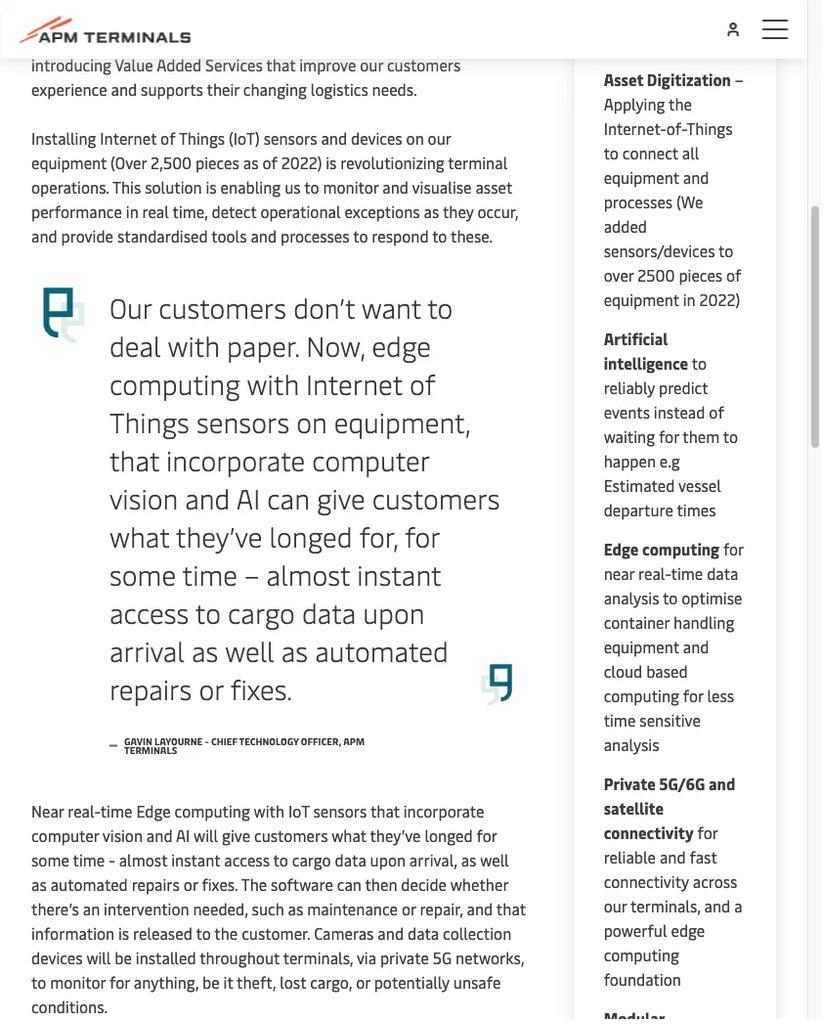 Task type: locate. For each thing, give the bounding box(es) containing it.
0 vertical spatial some
[[110, 556, 176, 593]]

of up 2,500
[[161, 128, 176, 149]]

0 horizontal spatial –
[[245, 556, 260, 593]]

this
[[112, 177, 141, 198]]

0 horizontal spatial the
[[215, 923, 238, 944]]

customers down iot
[[254, 825, 328, 846]]

digital transformation initiatives will enable us to better serve our customers in a more cost effective and efficient manner. we are introducing value added services that improve our customers experience and supports their changing logistics needs.
[[31, 6, 492, 100]]

arrival
[[110, 632, 185, 669]]

for,
[[360, 518, 398, 555]]

0 horizontal spatial longed
[[270, 518, 353, 555]]

time
[[183, 556, 238, 593], [672, 564, 704, 585], [604, 710, 636, 731], [100, 801, 133, 822], [73, 850, 105, 871]]

0 vertical spatial processes
[[604, 192, 673, 213]]

0 vertical spatial access
[[110, 594, 189, 631]]

of inside our customers don't want to deal with paper. now, edge computing with internet of things sensors on equipment, that incorporate computer vision and ai can give customers what they've longed for, for some time – almost instant access to cargo data upon arrival as well as automated repairs or fixes.
[[410, 365, 436, 402]]

pieces right the 2500
[[679, 265, 723, 286]]

departure
[[604, 500, 674, 521]]

automated up 'apm'
[[315, 632, 449, 669]]

initiatives
[[191, 6, 259, 27]]

terminals, inside "for reliable and fast connectivity across our terminals, and a powerful edge computing foundation"
[[631, 896, 701, 917]]

computer inside our customers don't want to deal with paper. now, edge computing with internet of things sensors on equipment, that incorporate computer vision and ai can give customers what they've longed for, for some time – almost instant access to cargo data upon arrival as well as automated repairs or fixes.
[[312, 441, 430, 478]]

0 vertical spatial pieces
[[196, 153, 240, 174]]

in down transformation at the left of the page
[[109, 30, 122, 51]]

things up 2,500
[[179, 128, 225, 149]]

access inside our customers don't want to deal with paper. now, edge computing with internet of things sensors on equipment, that incorporate computer vision and ai can give customers what they've longed for, for some time – almost instant access to cargo data upon arrival as well as automated repairs or fixes.
[[110, 594, 189, 631]]

maintenance
[[307, 898, 398, 919]]

information
[[31, 923, 115, 944]]

some inside near real-time edge computing with iot sensors that incorporate computer vision and ai will give customers what they've longed for some time - almost instant access to cargo data upon arrival, as well as automated repairs or fixes. the software can then decide whether there's an intervention needed, such as maintenance or repair, and that information is released to the customer. cameras and data collection devices will be installed throughout terminals, via private 5g networks, to monitor for anything, be it theft, lost cargo, or potentially unsafe conditions.
[[31, 850, 69, 871]]

released
[[133, 923, 193, 944]]

1 vertical spatial ai
[[176, 825, 190, 846]]

efficient
[[307, 30, 366, 51]]

for inside our customers don't want to deal with paper. now, edge computing with internet of things sensors on equipment, that incorporate computer vision and ai can give customers what they've longed for, for some time – almost instant access to cargo data upon arrival as well as automated repairs or fixes.
[[405, 518, 440, 555]]

reliable
[[604, 847, 657, 868]]

fixes.
[[231, 670, 293, 707], [202, 874, 238, 895]]

us inside installing internet of things (iot) sensors and devices on our equipment (over 2,500 pieces as of 2022) is revolutionizing terminal operations. this solution is enabling us to monitor and visualise asset performance in real time, detect operational exceptions as they occur, and provide standardised tools and processes to respond to these.
[[285, 177, 301, 198]]

on down now,
[[297, 403, 327, 440]]

serve
[[427, 6, 465, 27]]

1 vertical spatial instant
[[171, 850, 221, 871]]

changing
[[243, 79, 307, 100]]

1 vertical spatial repairs
[[132, 874, 180, 895]]

2 horizontal spatial is
[[326, 153, 337, 174]]

1 vertical spatial edge
[[136, 801, 171, 822]]

there's
[[31, 898, 79, 919]]

0 vertical spatial -
[[205, 735, 209, 748]]

- left chief at the bottom left of the page
[[205, 735, 209, 748]]

2 connectivity from the top
[[604, 872, 690, 893]]

a down transformation at the left of the page
[[125, 30, 134, 51]]

manner.
[[369, 30, 426, 51]]

0 vertical spatial –
[[736, 69, 744, 90]]

1 horizontal spatial processes
[[604, 192, 673, 213]]

1 horizontal spatial -
[[205, 735, 209, 748]]

that inside digital transformation initiatives will enable us to better serve our customers in a more cost effective and efficient manner. we are introducing value added services that improve our customers experience and supports their changing logistics needs.
[[266, 55, 296, 76]]

0 horizontal spatial automated
[[51, 874, 128, 895]]

0 horizontal spatial -
[[109, 850, 115, 871]]

1 horizontal spatial devices
[[351, 128, 403, 149]]

our customers don't want to deal with paper. now, edge computing with internet of things sensors on equipment, that incorporate computer vision and ai can give customers what they've longed for, for some time – almost instant access to cargo data upon arrival as well as automated repairs or fixes.
[[110, 289, 500, 707]]

fixes. inside our customers don't want to deal with paper. now, edge computing with internet of things sensors on equipment, that incorporate computer vision and ai can give customers what they've longed for, for some time – almost instant access to cargo data upon arrival as well as automated repairs or fixes.
[[231, 670, 293, 707]]

needs.
[[372, 79, 417, 100]]

sensors inside near real-time edge computing with iot sensors that incorporate computer vision and ai will give customers what they've longed for some time - almost instant access to cargo data upon arrival, as well as automated repairs or fixes. the software can then decide whether there's an intervention needed, such as maintenance or repair, and that information is released to the customer. cameras and data collection devices will be installed throughout terminals, via private 5g networks, to monitor for anything, be it theft, lost cargo, or potentially unsafe conditions.
[[313, 801, 367, 822]]

things up all
[[687, 118, 733, 139]]

real- right the near
[[68, 801, 101, 822]]

0 horizontal spatial is
[[118, 923, 129, 944]]

internet-
[[604, 118, 667, 139]]

equipment up operations.
[[31, 153, 107, 174]]

1 horizontal spatial pieces
[[679, 265, 723, 286]]

transformation
[[80, 6, 187, 27]]

computing up the foundation
[[604, 945, 680, 966]]

now,
[[307, 327, 365, 364]]

sensors right (iot)
[[264, 128, 318, 149]]

terminals, up cargo,
[[283, 947, 354, 968]]

edge inside near real-time edge computing with iot sensors that incorporate computer vision and ai will give customers what they've longed for some time - almost instant access to cargo data upon arrival, as well as automated repairs or fixes. the software can then decide whether there's an intervention needed, such as maintenance or repair, and that information is released to the customer. cameras and data collection devices will be installed throughout terminals, via private 5g networks, to monitor for anything, be it theft, lost cargo, or potentially unsafe conditions.
[[136, 801, 171, 822]]

gavin
[[124, 735, 152, 748]]

1 vertical spatial pieces
[[679, 265, 723, 286]]

private
[[604, 774, 656, 795]]

sensors down paper.
[[197, 403, 290, 440]]

as up whether
[[461, 850, 477, 871]]

connectivity down reliable
[[604, 872, 690, 893]]

data inside for near real-time data analysis to optimise container handling equipment and cloud based computing for less time sensitive analysis
[[708, 564, 739, 585]]

instead
[[654, 402, 706, 423]]

instant
[[357, 556, 441, 593], [171, 850, 221, 871]]

0 horizontal spatial processes
[[281, 226, 350, 247]]

don't
[[294, 289, 355, 326]]

near
[[31, 801, 64, 822]]

will up needed,
[[194, 825, 218, 846]]

1 vertical spatial us
[[285, 177, 301, 198]]

almost
[[267, 556, 350, 593], [119, 850, 168, 871]]

0 horizontal spatial ai
[[176, 825, 190, 846]]

iot
[[289, 801, 310, 822]]

vision
[[110, 479, 178, 517], [103, 825, 143, 846]]

0 horizontal spatial they've
[[176, 518, 263, 555]]

edge down the want
[[372, 327, 431, 364]]

us inside digital transformation initiatives will enable us to better serve our customers in a more cost effective and efficient manner. we are introducing value added services that improve our customers experience and supports their changing logistics needs.
[[342, 6, 358, 27]]

in left real
[[126, 202, 139, 223]]

upon inside our customers don't want to deal with paper. now, edge computing with internet of things sensors on equipment, that incorporate computer vision and ai can give customers what they've longed for, for some time – almost instant access to cargo data upon arrival as well as automated repairs or fixes.
[[363, 594, 425, 631]]

processes down operational
[[281, 226, 350, 247]]

fixes. up needed,
[[202, 874, 238, 895]]

1 vertical spatial terminals,
[[283, 947, 354, 968]]

the up the of-
[[669, 94, 693, 115]]

1 horizontal spatial almost
[[267, 556, 350, 593]]

1 horizontal spatial –
[[736, 69, 744, 90]]

0 vertical spatial fixes.
[[231, 670, 293, 707]]

more
[[137, 30, 174, 51]]

can inside near real-time edge computing with iot sensors that incorporate computer vision and ai will give customers what they've longed for some time - almost instant access to cargo data upon arrival, as well as automated repairs or fixes. the software can then decide whether there's an intervention needed, such as maintenance or repair, and that information is released to the customer. cameras and data collection devices will be installed throughout terminals, via private 5g networks, to monitor for anything, be it theft, lost cargo, or potentially unsafe conditions.
[[337, 874, 362, 895]]

the inside the '– applying the internet-of-things to connect all equipment and processes (we added sensors/devices to over 2500 pieces of equipment in 2022)'
[[669, 94, 693, 115]]

access up "the"
[[224, 850, 270, 871]]

effective
[[211, 30, 273, 51]]

0 horizontal spatial real-
[[68, 801, 101, 822]]

on inside our customers don't want to deal with paper. now, edge computing with internet of things sensors on equipment, that incorporate computer vision and ai can give customers what they've longed for, for some time – almost instant access to cargo data upon arrival as well as automated repairs or fixes.
[[297, 403, 327, 440]]

1 vertical spatial in
[[126, 202, 139, 223]]

operational
[[261, 202, 341, 223]]

0 vertical spatial they've
[[176, 518, 263, 555]]

artificial
[[604, 329, 669, 350]]

computing down chief at the bottom left of the page
[[175, 801, 250, 822]]

some
[[110, 556, 176, 593], [31, 850, 69, 871]]

of right the 2500
[[727, 265, 742, 286]]

access up 'arrival'
[[110, 594, 189, 631]]

that
[[266, 55, 296, 76], [110, 441, 159, 478], [371, 801, 400, 822], [497, 898, 526, 919]]

will left enable
[[262, 6, 287, 27]]

longed up the arrival, at the bottom
[[425, 825, 473, 846]]

1 vertical spatial edge
[[672, 921, 706, 942]]

layourne
[[155, 735, 203, 748]]

0 vertical spatial ai
[[236, 479, 260, 517]]

some inside our customers don't want to deal with paper. now, edge computing with internet of things sensors on equipment, that incorporate computer vision and ai can give customers what they've longed for, for some time – almost instant access to cargo data upon arrival as well as automated repairs or fixes.
[[110, 556, 176, 593]]

almost inside near real-time edge computing with iot sensors that incorporate computer vision and ai will give customers what they've longed for some time - almost instant access to cargo data upon arrival, as well as automated repairs or fixes. the software can then decide whether there's an intervention needed, such as maintenance or repair, and that information is released to the customer. cameras and data collection devices will be installed throughout terminals, via private 5g networks, to monitor for anything, be it theft, lost cargo, or potentially unsafe conditions.
[[119, 850, 168, 871]]

computing down cloud
[[604, 686, 680, 707]]

sensors inside installing internet of things (iot) sensors and devices on our equipment (over 2,500 pieces as of 2022) is revolutionizing terminal operations. this solution is enabling us to monitor and visualise asset performance in real time, detect operational exceptions as they occur, and provide standardised tools and processes to respond to these.
[[264, 128, 318, 149]]

0 horizontal spatial be
[[115, 947, 132, 968]]

0 horizontal spatial on
[[297, 403, 327, 440]]

our inside "for reliable and fast connectivity across our terminals, and a powerful edge computing foundation"
[[604, 896, 628, 917]]

1 vertical spatial longed
[[425, 825, 473, 846]]

in down sensors/devices
[[684, 290, 696, 311]]

real- inside for near real-time data analysis to optimise container handling equipment and cloud based computing for less time sensitive analysis
[[639, 564, 672, 585]]

0 horizontal spatial a
[[125, 30, 134, 51]]

edge right the powerful
[[672, 921, 706, 942]]

1 vertical spatial -
[[109, 850, 115, 871]]

edge down the terminals at the left of the page
[[136, 801, 171, 822]]

instant down for, at the bottom left of the page
[[357, 556, 441, 593]]

cameras
[[314, 923, 374, 944]]

analysis
[[604, 588, 660, 609], [604, 735, 660, 756]]

0 vertical spatial connectivity
[[604, 823, 694, 844]]

they've inside our customers don't want to deal with paper. now, edge computing with internet of things sensors on equipment, that incorporate computer vision and ai can give customers what they've longed for, for some time – almost instant access to cargo data upon arrival as well as automated repairs or fixes.
[[176, 518, 263, 555]]

a
[[125, 30, 134, 51], [735, 896, 743, 917]]

0 vertical spatial the
[[669, 94, 693, 115]]

us up operational
[[285, 177, 301, 198]]

0 vertical spatial computer
[[312, 441, 430, 478]]

automated inside our customers don't want to deal with paper. now, edge computing with internet of things sensors on equipment, that incorporate computer vision and ai can give customers what they've longed for, for some time – almost instant access to cargo data upon arrival as well as automated repairs or fixes.
[[315, 632, 449, 669]]

repairs down 'arrival'
[[110, 670, 192, 707]]

then
[[365, 874, 398, 895]]

2022) inside the '– applying the internet-of-things to connect all equipment and processes (we added sensors/devices to over 2500 pieces of equipment in 2022)'
[[700, 290, 741, 311]]

2500
[[638, 265, 676, 286]]

devices down information
[[31, 947, 83, 968]]

monitor inside near real-time edge computing with iot sensors that incorporate computer vision and ai will give customers what they've longed for some time - almost instant access to cargo data upon arrival, as well as automated repairs or fixes. the software can then decide whether there's an intervention needed, such as maintenance or repair, and that information is released to the customer. cameras and data collection devices will be installed throughout terminals, via private 5g networks, to monitor for anything, be it theft, lost cargo, or potentially unsafe conditions.
[[50, 972, 106, 993]]

of up equipment,
[[410, 365, 436, 402]]

with right deal
[[168, 327, 220, 364]]

satellite
[[604, 798, 664, 819]]

software
[[271, 874, 333, 895]]

computing down deal
[[110, 365, 240, 402]]

1 vertical spatial give
[[222, 825, 251, 846]]

time inside our customers don't want to deal with paper. now, edge computing with internet of things sensors on equipment, that incorporate computer vision and ai can give customers what they've longed for, for some time – almost instant access to cargo data upon arrival as well as automated repairs or fixes.
[[183, 556, 238, 593]]

be
[[115, 947, 132, 968], [203, 972, 220, 993]]

give up for, at the bottom left of the page
[[317, 479, 366, 517]]

0 vertical spatial upon
[[363, 594, 425, 631]]

2 vertical spatial will
[[86, 947, 111, 968]]

1 horizontal spatial instant
[[357, 556, 441, 593]]

2 vertical spatial sensors
[[313, 801, 367, 822]]

asset
[[604, 69, 644, 90]]

for inside to reliably predict events instead of waiting for them to happen e.g estimated vessel departure times
[[659, 427, 680, 448]]

well up technology
[[225, 632, 275, 669]]

the
[[669, 94, 693, 115], [215, 923, 238, 944]]

monitor up 'conditions.'
[[50, 972, 106, 993]]

- inside near real-time edge computing with iot sensors that incorporate computer vision and ai will give customers what they've longed for some time - almost instant access to cargo data upon arrival, as well as automated repairs or fixes. the software can then decide whether there's an intervention needed, such as maintenance or repair, and that information is released to the customer. cameras and data collection devices will be installed throughout terminals, via private 5g networks, to monitor for anything, be it theft, lost cargo, or potentially unsafe conditions.
[[109, 850, 115, 871]]

connectivity down satellite
[[604, 823, 694, 844]]

0 horizontal spatial incorporate
[[166, 441, 305, 478]]

cloud
[[604, 661, 643, 682]]

in inside the '– applying the internet-of-things to connect all equipment and processes (we added sensors/devices to over 2500 pieces of equipment in 2022)'
[[684, 290, 696, 311]]

0 vertical spatial in
[[109, 30, 122, 51]]

almost inside our customers don't want to deal with paper. now, edge computing with internet of things sensors on equipment, that incorporate computer vision and ai can give customers what they've longed for, for some time – almost instant access to cargo data upon arrival as well as automated repairs or fixes.
[[267, 556, 350, 593]]

0 horizontal spatial well
[[225, 632, 275, 669]]

pieces down (iot)
[[196, 153, 240, 174]]

upon down for, at the bottom left of the page
[[363, 594, 425, 631]]

devices inside near real-time edge computing with iot sensors that incorporate computer vision and ai will give customers what they've longed for some time - almost instant access to cargo data upon arrival, as well as automated repairs or fixes. the software can then decide whether there's an intervention needed, such as maintenance or repair, and that information is released to the customer. cameras and data collection devices will be installed throughout terminals, via private 5g networks, to monitor for anything, be it theft, lost cargo, or potentially unsafe conditions.
[[31, 947, 83, 968]]

that inside our customers don't want to deal with paper. now, edge computing with internet of things sensors on equipment, that incorporate computer vision and ai can give customers what they've longed for, for some time – almost instant access to cargo data upon arrival as well as automated repairs or fixes.
[[110, 441, 159, 478]]

longed left for, at the bottom left of the page
[[270, 518, 353, 555]]

are
[[455, 30, 477, 51]]

well up whether
[[481, 850, 509, 871]]

1 vertical spatial computer
[[31, 825, 99, 846]]

internet inside installing internet of things (iot) sensors and devices on our equipment (over 2,500 pieces as of 2022) is revolutionizing terminal operations. this solution is enabling us to monitor and visualise asset performance in real time, detect operational exceptions as they occur, and provide standardised tools and processes to respond to these.
[[100, 128, 157, 149]]

visualise
[[412, 177, 472, 198]]

edge inside "for reliable and fast connectivity across our terminals, and a powerful edge computing foundation"
[[672, 921, 706, 942]]

0 vertical spatial instant
[[357, 556, 441, 593]]

monitor up 'exceptions'
[[323, 177, 379, 198]]

sensors/devices
[[604, 241, 716, 262]]

to inside digital transformation initiatives will enable us to better serve our customers in a more cost effective and efficient manner. we are introducing value added services that improve our customers experience and supports their changing logistics needs.
[[361, 6, 376, 27]]

equipment down the 2500
[[604, 290, 680, 311]]

cargo inside our customers don't want to deal with paper. now, edge computing with internet of things sensors on equipment, that incorporate computer vision and ai can give customers what they've longed for, for some time – almost instant access to cargo data upon arrival as well as automated repairs or fixes.
[[228, 594, 295, 631]]

– inside the '– applying the internet-of-things to connect all equipment and processes (we added sensors/devices to over 2500 pieces of equipment in 2022)'
[[736, 69, 744, 90]]

connectivity inside private 5g/6g and satellite connectivity
[[604, 823, 694, 844]]

0 horizontal spatial some
[[31, 850, 69, 871]]

- up intervention
[[109, 850, 115, 871]]

some up 'arrival'
[[110, 556, 176, 593]]

us up efficient
[[342, 6, 358, 27]]

with down paper.
[[247, 365, 299, 402]]

computing inside for near real-time data analysis to optimise container handling equipment and cloud based computing for less time sensitive analysis
[[604, 686, 680, 707]]

things inside our customers don't want to deal with paper. now, edge computing with internet of things sensors on equipment, that incorporate computer vision and ai can give customers what they've longed for, for some time – almost instant access to cargo data upon arrival as well as automated repairs or fixes.
[[110, 403, 190, 440]]

the down needed,
[[215, 923, 238, 944]]

0 horizontal spatial give
[[222, 825, 251, 846]]

will inside digital transformation initiatives will enable us to better serve our customers in a more cost effective and efficient manner. we are introducing value added services that improve our customers experience and supports their changing logistics needs.
[[262, 6, 287, 27]]

a down "across"
[[735, 896, 743, 917]]

in inside installing internet of things (iot) sensors and devices on our equipment (over 2,500 pieces as of 2022) is revolutionizing terminal operations. this solution is enabling us to monitor and visualise asset performance in real time, detect operational exceptions as they occur, and provide standardised tools and processes to respond to these.
[[126, 202, 139, 223]]

0 horizontal spatial access
[[110, 594, 189, 631]]

1 vertical spatial almost
[[119, 850, 168, 871]]

supports
[[141, 79, 203, 100]]

of inside to reliably predict events instead of waiting for them to happen e.g estimated vessel departure times
[[710, 402, 725, 423]]

can inside our customers don't want to deal with paper. now, edge computing with internet of things sensors on equipment, that incorporate computer vision and ai can give customers what they've longed for, for some time – almost instant access to cargo data upon arrival as well as automated repairs or fixes.
[[267, 479, 310, 517]]

fixes. up technology
[[231, 670, 293, 707]]

give inside our customers don't want to deal with paper. now, edge computing with internet of things sensors on equipment, that incorporate computer vision and ai can give customers what they've longed for, for some time – almost instant access to cargo data upon arrival as well as automated repairs or fixes.
[[317, 479, 366, 517]]

monitor inside installing internet of things (iot) sensors and devices on our equipment (over 2,500 pieces as of 2022) is revolutionizing terminal operations. this solution is enabling us to monitor and visualise asset performance in real time, detect operational exceptions as they occur, and provide standardised tools and processes to respond to these.
[[323, 177, 379, 198]]

computing down times
[[643, 539, 720, 560]]

0 horizontal spatial devices
[[31, 947, 83, 968]]

equipment down "container"
[[604, 637, 680, 658]]

monitor
[[323, 177, 379, 198], [50, 972, 106, 993]]

1 vertical spatial cargo
[[292, 850, 331, 871]]

real- down edge computing
[[639, 564, 672, 585]]

2022) up operational
[[281, 153, 322, 174]]

potentially
[[374, 972, 450, 993]]

as up technology
[[281, 632, 308, 669]]

2 horizontal spatial in
[[684, 290, 696, 311]]

0 vertical spatial vision
[[110, 479, 178, 517]]

internet down now,
[[306, 365, 403, 402]]

connect
[[623, 143, 679, 164]]

things inside the '– applying the internet-of-things to connect all equipment and processes (we added sensors/devices to over 2500 pieces of equipment in 2022)'
[[687, 118, 733, 139]]

connectivity inside "for reliable and fast connectivity across our terminals, and a powerful edge computing foundation"
[[604, 872, 690, 893]]

real
[[142, 202, 169, 223]]

0 vertical spatial terminals,
[[631, 896, 701, 917]]

0 vertical spatial what
[[110, 518, 170, 555]]

for up e.g
[[659, 427, 680, 448]]

computer down the near
[[31, 825, 99, 846]]

and inside the '– applying the internet-of-things to connect all equipment and processes (we added sensors/devices to over 2500 pieces of equipment in 2022)'
[[684, 167, 710, 188]]

1 horizontal spatial a
[[735, 896, 743, 917]]

1 vertical spatial real-
[[68, 801, 101, 822]]

real-
[[639, 564, 672, 585], [68, 801, 101, 822]]

instant up needed,
[[171, 850, 221, 871]]

1 connectivity from the top
[[604, 823, 694, 844]]

1 vertical spatial sensors
[[197, 403, 290, 440]]

sensors inside our customers don't want to deal with paper. now, edge computing with internet of things sensors on equipment, that incorporate computer vision and ai can give customers what they've longed for, for some time – almost instant access to cargo data upon arrival as well as automated repairs or fixes.
[[197, 403, 290, 440]]

for up fast
[[698, 823, 718, 844]]

our up terminal
[[428, 128, 451, 149]]

(iot)
[[229, 128, 260, 149]]

1 vertical spatial internet
[[306, 365, 403, 402]]

vision inside near real-time edge computing with iot sensors that incorporate computer vision and ai will give customers what they've longed for some time - almost instant access to cargo data upon arrival, as well as automated repairs or fixes. the software can then decide whether there's an intervention needed, such as maintenance or repair, and that information is released to the customer. cameras and data collection devices will be installed throughout terminals, via private 5g networks, to monitor for anything, be it theft, lost cargo, or potentially unsafe conditions.
[[103, 825, 143, 846]]

and inside for near real-time data analysis to optimise container handling equipment and cloud based computing for less time sensitive analysis
[[684, 637, 710, 658]]

automated inside near real-time edge computing with iot sensors that incorporate computer vision and ai will give customers what they've longed for some time - almost instant access to cargo data upon arrival, as well as automated repairs or fixes. the software can then decide whether there's an intervention needed, such as maintenance or repair, and that information is released to the customer. cameras and data collection devices will be installed throughout terminals, via private 5g networks, to monitor for anything, be it theft, lost cargo, or potentially unsafe conditions.
[[51, 874, 128, 895]]

1 horizontal spatial give
[[317, 479, 366, 517]]

1 vertical spatial can
[[337, 874, 362, 895]]

1 horizontal spatial ai
[[236, 479, 260, 517]]

1 vertical spatial processes
[[281, 226, 350, 247]]

reliably
[[604, 378, 656, 399]]

sensors right iot
[[313, 801, 367, 822]]

1 horizontal spatial what
[[332, 825, 367, 846]]

data inside our customers don't want to deal with paper. now, edge computing with internet of things sensors on equipment, that incorporate computer vision and ai can give customers what they've longed for, for some time – almost instant access to cargo data upon arrival as well as automated repairs or fixes.
[[302, 594, 356, 631]]

1 horizontal spatial us
[[342, 6, 358, 27]]

for right for, at the bottom left of the page
[[405, 518, 440, 555]]

needed,
[[193, 898, 248, 919]]

1 horizontal spatial terminals,
[[631, 896, 701, 917]]

0 vertical spatial analysis
[[604, 588, 660, 609]]

theft,
[[237, 972, 276, 993]]

1 horizontal spatial in
[[126, 202, 139, 223]]

things inside installing internet of things (iot) sensors and devices on our equipment (over 2,500 pieces as of 2022) is revolutionizing terminal operations. this solution is enabling us to monitor and visualise asset performance in real time, detect operational exceptions as they occur, and provide standardised tools and processes to respond to these.
[[179, 128, 225, 149]]

- inside gavin layourne - chief technology officer, apm terminals
[[205, 735, 209, 748]]

powerful
[[604, 921, 668, 942]]

1 horizontal spatial on
[[407, 128, 424, 149]]

anything,
[[134, 972, 199, 993]]

with inside near real-time edge computing with iot sensors that incorporate computer vision and ai will give customers what they've longed for some time - almost instant access to cargo data upon arrival, as well as automated repairs or fixes. the software can then decide whether there's an intervention needed, such as maintenance or repair, and that information is released to the customer. cameras and data collection devices will be installed throughout terminals, via private 5g networks, to monitor for anything, be it theft, lost cargo, or potentially unsafe conditions.
[[254, 801, 285, 822]]

repairs up intervention
[[132, 874, 180, 895]]

1 vertical spatial the
[[215, 923, 238, 944]]

2022) down sensors/devices
[[700, 290, 741, 311]]

edge up near
[[604, 539, 639, 560]]

for reliable and fast connectivity across our terminals, and a powerful edge computing foundation
[[604, 823, 743, 991]]

in inside digital transformation initiatives will enable us to better serve our customers in a more cost effective and efficient manner. we are introducing value added services that improve our customers experience and supports their changing logistics needs.
[[109, 30, 122, 51]]

services
[[206, 55, 263, 76]]

1 vertical spatial is
[[206, 177, 217, 198]]

pieces
[[196, 153, 240, 174], [679, 265, 723, 286]]

to
[[361, 6, 376, 27], [604, 143, 619, 164], [304, 177, 319, 198], [353, 226, 368, 247], [433, 226, 448, 247], [719, 241, 734, 262], [428, 289, 453, 326], [692, 353, 707, 374], [724, 427, 739, 448], [663, 588, 678, 609], [196, 594, 221, 631], [274, 850, 289, 871], [196, 923, 211, 944], [31, 972, 46, 993]]

0 vertical spatial can
[[267, 479, 310, 517]]

less
[[708, 686, 735, 707]]

1 horizontal spatial longed
[[425, 825, 473, 846]]

or up chief at the bottom left of the page
[[199, 670, 224, 707]]

us
[[342, 6, 358, 27], [285, 177, 301, 198]]

customers down 'we'
[[387, 55, 461, 76]]

1 horizontal spatial access
[[224, 850, 270, 871]]

0 horizontal spatial instant
[[171, 850, 221, 871]]

access inside near real-time edge computing with iot sensors that incorporate computer vision and ai will give customers what they've longed for some time - almost instant access to cargo data upon arrival, as well as automated repairs or fixes. the software can then decide whether there's an intervention needed, such as maintenance or repair, and that information is released to the customer. cameras and data collection devices will be installed throughout terminals, via private 5g networks, to monitor for anything, be it theft, lost cargo, or potentially unsafe conditions.
[[224, 850, 270, 871]]

upon up then
[[370, 850, 406, 871]]

improve
[[300, 55, 356, 76]]

1 horizontal spatial the
[[669, 94, 693, 115]]

is up time,
[[206, 177, 217, 198]]

1 vertical spatial connectivity
[[604, 872, 690, 893]]

devices up revolutionizing
[[351, 128, 403, 149]]

0 vertical spatial well
[[225, 632, 275, 669]]

1 vertical spatial well
[[481, 850, 509, 871]]

give inside near real-time edge computing with iot sensors that incorporate computer vision and ai will give customers what they've longed for some time - almost instant access to cargo data upon arrival, as well as automated repairs or fixes. the software can then decide whether there's an intervention needed, such as maintenance or repair, and that information is released to the customer. cameras and data collection devices will be installed throughout terminals, via private 5g networks, to monitor for anything, be it theft, lost cargo, or potentially unsafe conditions.
[[222, 825, 251, 846]]

be left installed
[[115, 947, 132, 968]]

1 vertical spatial a
[[735, 896, 743, 917]]

things down deal
[[110, 403, 190, 440]]

0 horizontal spatial computer
[[31, 825, 99, 846]]

is down intervention
[[118, 923, 129, 944]]

on up revolutionizing
[[407, 128, 424, 149]]

the inside near real-time edge computing with iot sensors that incorporate computer vision and ai will give customers what they've longed for some time - almost instant access to cargo data upon arrival, as well as automated repairs or fixes. the software can then decide whether there's an intervention needed, such as maintenance or repair, and that information is released to the customer. cameras and data collection devices will be installed throughout terminals, via private 5g networks, to monitor for anything, be it theft, lost cargo, or potentially unsafe conditions.
[[215, 923, 238, 944]]

0 vertical spatial 2022)
[[281, 153, 322, 174]]

analysis up the private
[[604, 735, 660, 756]]

optimise
[[682, 588, 743, 609]]

is up operational
[[326, 153, 337, 174]]

what inside near real-time edge computing with iot sensors that incorporate computer vision and ai will give customers what they've longed for some time - almost instant access to cargo data upon arrival, as well as automated repairs or fixes. the software can then decide whether there's an intervention needed, such as maintenance or repair, and that information is released to the customer. cameras and data collection devices will be installed throughout terminals, via private 5g networks, to monitor for anything, be it theft, lost cargo, or potentially unsafe conditions.
[[332, 825, 367, 846]]

5g
[[433, 947, 452, 968]]

1 vertical spatial vision
[[103, 825, 143, 846]]

1 horizontal spatial edge
[[672, 921, 706, 942]]

repairs inside near real-time edge computing with iot sensors that incorporate computer vision and ai will give customers what they've longed for some time - almost instant access to cargo data upon arrival, as well as automated repairs or fixes. the software can then decide whether there's an intervention needed, such as maintenance or repair, and that information is released to the customer. cameras and data collection devices will be installed throughout terminals, via private 5g networks, to monitor for anything, be it theft, lost cargo, or potentially unsafe conditions.
[[132, 874, 180, 895]]

as right 'arrival'
[[192, 632, 219, 669]]

0 vertical spatial sensors
[[264, 128, 318, 149]]

these.
[[451, 226, 493, 247]]

customers inside near real-time edge computing with iot sensors that incorporate computer vision and ai will give customers what they've longed for some time - almost instant access to cargo data upon arrival, as well as automated repairs or fixes. the software can then decide whether there's an intervention needed, such as maintenance or repair, and that information is released to the customer. cameras and data collection devices will be installed throughout terminals, via private 5g networks, to monitor for anything, be it theft, lost cargo, or potentially unsafe conditions.
[[254, 825, 328, 846]]

waiting
[[604, 427, 656, 448]]

our
[[468, 6, 492, 27], [360, 55, 384, 76], [428, 128, 451, 149], [604, 896, 628, 917]]

our up the powerful
[[604, 896, 628, 917]]

1 vertical spatial on
[[297, 403, 327, 440]]

0 vertical spatial repairs
[[110, 670, 192, 707]]



Task type: describe. For each thing, give the bounding box(es) containing it.
foundation
[[604, 970, 682, 991]]

on inside installing internet of things (iot) sensors and devices on our equipment (over 2,500 pieces as of 2022) is revolutionizing terminal operations. this solution is enabling us to monitor and visualise asset performance in real time, detect operational exceptions as they occur, and provide standardised tools and processes to respond to these.
[[407, 128, 424, 149]]

operations.
[[31, 177, 109, 198]]

arrival,
[[410, 850, 458, 871]]

or down decide
[[402, 898, 416, 919]]

near real-time edge computing with iot sensors that incorporate computer vision and ai will give customers what they've longed for some time - almost instant access to cargo data upon arrival, as well as automated repairs or fixes. the software can then decide whether there's an intervention needed, such as maintenance or repair, and that information is released to the customer. cameras and data collection devices will be installed throughout terminals, via private 5g networks, to monitor for anything, be it theft, lost cargo, or potentially unsafe conditions.
[[31, 801, 526, 1017]]

provide
[[61, 226, 113, 247]]

equipment inside for near real-time data analysis to optimise container handling equipment and cloud based computing for less time sensitive analysis
[[604, 637, 680, 658]]

intervention
[[104, 898, 189, 919]]

and inside our customers don't want to deal with paper. now, edge computing with internet of things sensors on equipment, that incorporate computer vision and ai can give customers what they've longed for, for some time – almost instant access to cargo data upon arrival as well as automated repairs or fixes.
[[185, 479, 230, 517]]

ai inside near real-time edge computing with iot sensors that incorporate computer vision and ai will give customers what they've longed for some time - almost instant access to cargo data upon arrival, as well as automated repairs or fixes. the software can then decide whether there's an intervention needed, such as maintenance or repair, and that information is released to the customer. cameras and data collection devices will be installed throughout terminals, via private 5g networks, to monitor for anything, be it theft, lost cargo, or potentially unsafe conditions.
[[176, 825, 190, 846]]

incorporate inside our customers don't want to deal with paper. now, edge computing with internet of things sensors on equipment, that incorporate computer vision and ai can give customers what they've longed for, for some time – almost instant access to cargo data upon arrival as well as automated repairs or fixes.
[[166, 441, 305, 478]]

sensitive
[[640, 710, 701, 731]]

container
[[604, 612, 670, 633]]

added
[[604, 216, 648, 237]]

cargo,
[[310, 972, 352, 993]]

2,500
[[151, 153, 192, 174]]

vision inside our customers don't want to deal with paper. now, edge computing with internet of things sensors on equipment, that incorporate computer vision and ai can give customers what they've longed for, for some time – almost instant access to cargo data upon arrival as well as automated repairs or fixes.
[[110, 479, 178, 517]]

1 horizontal spatial edge
[[604, 539, 639, 560]]

computing inside "for reliable and fast connectivity across our terminals, and a powerful edge computing foundation"
[[604, 945, 680, 966]]

all
[[683, 143, 700, 164]]

a inside "for reliable and fast connectivity across our terminals, and a powerful edge computing foundation"
[[735, 896, 743, 917]]

chief
[[211, 735, 237, 748]]

pieces inside installing internet of things (iot) sensors and devices on our equipment (over 2,500 pieces as of 2022) is revolutionizing terminal operations. this solution is enabling us to monitor and visualise asset performance in real time, detect operational exceptions as they occur, and provide standardised tools and processes to respond to these.
[[196, 153, 240, 174]]

time,
[[173, 202, 208, 223]]

2022) inside installing internet of things (iot) sensors and devices on our equipment (over 2,500 pieces as of 2022) is revolutionizing terminal operations. this solution is enabling us to monitor and visualise asset performance in real time, detect operational exceptions as they occur, and provide standardised tools and processes to respond to these.
[[281, 153, 322, 174]]

networks,
[[456, 947, 525, 968]]

or up needed,
[[184, 874, 198, 895]]

across
[[693, 872, 738, 893]]

fast
[[690, 847, 718, 868]]

respond
[[372, 226, 429, 247]]

detect
[[212, 202, 257, 223]]

processes inside the '– applying the internet-of-things to connect all equipment and processes (we added sensors/devices to over 2500 pieces of equipment in 2022)'
[[604, 192, 673, 213]]

as down visualise
[[424, 202, 440, 223]]

ai inside our customers don't want to deal with paper. now, edge computing with internet of things sensors on equipment, that incorporate computer vision and ai can give customers what they've longed for, for some time – almost instant access to cargo data upon arrival as well as automated repairs or fixes.
[[236, 479, 260, 517]]

logistics
[[311, 79, 369, 100]]

of inside the '– applying the internet-of-things to connect all equipment and processes (we added sensors/devices to over 2500 pieces of equipment in 2022)'
[[727, 265, 742, 286]]

terminals
[[124, 743, 177, 757]]

– applying the internet-of-things to connect all equipment and processes (we added sensors/devices to over 2500 pieces of equipment in 2022)
[[604, 69, 744, 311]]

intelligence
[[604, 353, 689, 374]]

computing inside our customers don't want to deal with paper. now, edge computing with internet of things sensors on equipment, that incorporate computer vision and ai can give customers what they've longed for, for some time – almost instant access to cargo data upon arrival as well as automated repairs or fixes.
[[110, 365, 240, 402]]

– inside our customers don't want to deal with paper. now, edge computing with internet of things sensors on equipment, that incorporate computer vision and ai can give customers what they've longed for, for some time – almost instant access to cargo data upon arrival as well as automated repairs or fixes.
[[245, 556, 260, 593]]

of up enabling
[[263, 153, 278, 174]]

events
[[604, 402, 651, 423]]

1 vertical spatial with
[[247, 365, 299, 402]]

real- inside near real-time edge computing with iot sensors that incorporate computer vision and ai will give customers what they've longed for some time - almost instant access to cargo data upon arrival, as well as automated repairs or fixes. the software can then decide whether there's an intervention needed, such as maintenance or repair, and that information is released to the customer. cameras and data collection devices will be installed throughout terminals, via private 5g networks, to monitor for anything, be it theft, lost cargo, or potentially unsafe conditions.
[[68, 801, 101, 822]]

or down via
[[356, 972, 371, 993]]

connectivity for 5g/6g
[[604, 823, 694, 844]]

or inside our customers don't want to deal with paper. now, edge computing with internet of things sensors on equipment, that incorporate computer vision and ai can give customers what they've longed for, for some time – almost instant access to cargo data upon arrival as well as automated repairs or fixes.
[[199, 670, 224, 707]]

introducing
[[31, 55, 112, 76]]

1 vertical spatial be
[[203, 972, 220, 993]]

want
[[362, 289, 421, 326]]

0 horizontal spatial will
[[86, 947, 111, 968]]

tools
[[211, 226, 247, 247]]

for left less
[[684, 686, 704, 707]]

repair,
[[420, 898, 463, 919]]

what inside our customers don't want to deal with paper. now, edge computing with internet of things sensors on equipment, that incorporate computer vision and ai can give customers what they've longed for, for some time – almost instant access to cargo data upon arrival as well as automated repairs or fixes.
[[110, 518, 170, 555]]

customers up introducing
[[31, 30, 105, 51]]

installing
[[31, 128, 96, 149]]

equipment inside installing internet of things (iot) sensors and devices on our equipment (over 2,500 pieces as of 2022) is revolutionizing terminal operations. this solution is enabling us to monitor and visualise asset performance in real time, detect operational exceptions as they occur, and provide standardised tools and processes to respond to these.
[[31, 153, 107, 174]]

value
[[115, 55, 153, 76]]

such
[[252, 898, 284, 919]]

as up the there's
[[31, 874, 47, 895]]

fixes. inside near real-time edge computing with iot sensors that incorporate computer vision and ai will give customers what they've longed for some time - almost instant access to cargo data upon arrival, as well as automated repairs or fixes. the software can then decide whether there's an intervention needed, such as maintenance or repair, and that information is released to the customer. cameras and data collection devices will be installed throughout terminals, via private 5g networks, to monitor for anything, be it theft, lost cargo, or potentially unsafe conditions.
[[202, 874, 238, 895]]

edge inside our customers don't want to deal with paper. now, edge computing with internet of things sensors on equipment, that incorporate computer vision and ai can give customers what they've longed for, for some time – almost instant access to cargo data upon arrival as well as automated repairs or fixes.
[[372, 327, 431, 364]]

processes inside installing internet of things (iot) sensors and devices on our equipment (over 2,500 pieces as of 2022) is revolutionizing terminal operations. this solution is enabling us to monitor and visualise asset performance in real time, detect operational exceptions as they occur, and provide standardised tools and processes to respond to these.
[[281, 226, 350, 247]]

well inside our customers don't want to deal with paper. now, edge computing with internet of things sensors on equipment, that incorporate computer vision and ai can give customers what they've longed for, for some time – almost instant access to cargo data upon arrival as well as automated repairs or fixes.
[[225, 632, 275, 669]]

private
[[380, 947, 429, 968]]

(we
[[677, 192, 704, 213]]

2 analysis from the top
[[604, 735, 660, 756]]

5g/6g
[[660, 774, 706, 795]]

our up the 'needs.'
[[360, 55, 384, 76]]

digital
[[31, 6, 77, 27]]

technology
[[239, 735, 299, 748]]

customers up for, at the bottom left of the page
[[372, 479, 500, 517]]

for up whether
[[477, 825, 497, 846]]

connectivity for reliable
[[604, 872, 690, 893]]

of-
[[667, 118, 687, 139]]

cargo inside near real-time edge computing with iot sensors that incorporate computer vision and ai will give customers what they've longed for some time - almost instant access to cargo data upon arrival, as well as automated repairs or fixes. the software can then decide whether there's an intervention needed, such as maintenance or repair, and that information is released to the customer. cameras and data collection devices will be installed throughout terminals, via private 5g networks, to monitor for anything, be it theft, lost cargo, or potentially unsafe conditions.
[[292, 850, 331, 871]]

instant inside our customers don't want to deal with paper. now, edge computing with internet of things sensors on equipment, that incorporate computer vision and ai can give customers what they've longed for, for some time – almost instant access to cargo data upon arrival as well as automated repairs or fixes.
[[357, 556, 441, 593]]

pieces inside the '– applying the internet-of-things to connect all equipment and processes (we added sensors/devices to over 2500 pieces of equipment in 2022)'
[[679, 265, 723, 286]]

and inside private 5g/6g and satellite connectivity
[[709, 774, 736, 795]]

terminal
[[448, 153, 508, 174]]

them
[[683, 427, 720, 448]]

terminals, inside near real-time edge computing with iot sensors that incorporate computer vision and ai will give customers what they've longed for some time - almost instant access to cargo data upon arrival, as well as automated repairs or fixes. the software can then decide whether there's an intervention needed, such as maintenance or repair, and that information is released to the customer. cameras and data collection devices will be installed throughout terminals, via private 5g networks, to monitor for anything, be it theft, lost cargo, or potentially unsafe conditions.
[[283, 947, 354, 968]]

0 vertical spatial with
[[168, 327, 220, 364]]

they
[[443, 202, 474, 223]]

for inside "for reliable and fast connectivity across our terminals, and a powerful edge computing foundation"
[[698, 823, 718, 844]]

longed inside near real-time edge computing with iot sensors that incorporate computer vision and ai will give customers what they've longed for some time - almost instant access to cargo data upon arrival, as well as automated repairs or fixes. the software can then decide whether there's an intervention needed, such as maintenance or repair, and that information is released to the customer. cameras and data collection devices will be installed throughout terminals, via private 5g networks, to monitor for anything, be it theft, lost cargo, or potentially unsafe conditions.
[[425, 825, 473, 846]]

for up 'optimise'
[[724, 539, 744, 560]]

customers up paper.
[[159, 289, 287, 326]]

exceptions
[[345, 202, 420, 223]]

equipment down connect
[[604, 167, 680, 188]]

they've inside near real-time edge computing with iot sensors that incorporate computer vision and ai will give customers what they've longed for some time - almost instant access to cargo data upon arrival, as well as automated repairs or fixes. the software can then decide whether there's an intervention needed, such as maintenance or repair, and that information is released to the customer. cameras and data collection devices will be installed throughout terminals, via private 5g networks, to monitor for anything, be it theft, lost cargo, or potentially unsafe conditions.
[[370, 825, 421, 846]]

installed
[[136, 947, 196, 968]]

installing internet of things (iot) sensors and devices on our equipment (over 2,500 pieces as of 2022) is revolutionizing terminal operations. this solution is enabling us to monitor and visualise asset performance in real time, detect operational exceptions as they occur, and provide standardised tools and processes to respond to these.
[[31, 128, 519, 247]]

as down 'software'
[[288, 898, 304, 919]]

enable
[[291, 6, 338, 27]]

1 analysis from the top
[[604, 588, 660, 609]]

based
[[647, 661, 688, 682]]

devices inside installing internet of things (iot) sensors and devices on our equipment (over 2,500 pieces as of 2022) is revolutionizing terminal operations. this solution is enabling us to monitor and visualise asset performance in real time, detect operational exceptions as they occur, and provide standardised tools and processes to respond to these.
[[351, 128, 403, 149]]

internet inside our customers don't want to deal with paper. now, edge computing with internet of things sensors on equipment, that incorporate computer vision and ai can give customers what they've longed for, for some time – almost instant access to cargo data upon arrival as well as automated repairs or fixes.
[[306, 365, 403, 402]]

performance
[[31, 202, 122, 223]]

standardised
[[117, 226, 208, 247]]

1 horizontal spatial is
[[206, 177, 217, 198]]

equipment,
[[334, 403, 470, 440]]

occur,
[[478, 202, 519, 223]]

is inside near real-time edge computing with iot sensors that incorporate computer vision and ai will give customers what they've longed for some time - almost instant access to cargo data upon arrival, as well as automated repairs or fixes. the software can then decide whether there's an intervention needed, such as maintenance or repair, and that information is released to the customer. cameras and data collection devices will be installed throughout terminals, via private 5g networks, to monitor for anything, be it theft, lost cargo, or potentially unsafe conditions.
[[118, 923, 129, 944]]

longed inside our customers don't want to deal with paper. now, edge computing with internet of things sensors on equipment, that incorporate computer vision and ai can give customers what they've longed for, for some time – almost instant access to cargo data upon arrival as well as automated repairs or fixes.
[[270, 518, 353, 555]]

handling
[[674, 612, 735, 633]]

collection
[[443, 923, 512, 944]]

our up are
[[468, 6, 492, 27]]

for left anything,
[[110, 972, 130, 993]]

digitization
[[648, 69, 732, 90]]

lost
[[280, 972, 306, 993]]

incorporate inside near real-time edge computing with iot sensors that incorporate computer vision and ai will give customers what they've longed for some time - almost instant access to cargo data upon arrival, as well as automated repairs or fixes. the software can then decide whether there's an intervention needed, such as maintenance or repair, and that information is released to the customer. cameras and data collection devices will be installed throughout terminals, via private 5g networks, to monitor for anything, be it theft, lost cargo, or potentially unsafe conditions.
[[404, 801, 485, 822]]

deal
[[110, 327, 161, 364]]

experience
[[31, 79, 107, 100]]

estimated
[[604, 475, 675, 497]]

via
[[357, 947, 377, 968]]

1 vertical spatial will
[[194, 825, 218, 846]]

instant inside near real-time edge computing with iot sensors that incorporate computer vision and ai will give customers what they've longed for some time - almost instant access to cargo data upon arrival, as well as automated repairs or fixes. the software can then decide whether there's an intervention needed, such as maintenance or repair, and that information is released to the customer. cameras and data collection devices will be installed throughout terminals, via private 5g networks, to monitor for anything, be it theft, lost cargo, or potentially unsafe conditions.
[[171, 850, 221, 871]]

happen
[[604, 451, 656, 472]]

computing inside near real-time edge computing with iot sensors that incorporate computer vision and ai will give customers what they've longed for some time - almost instant access to cargo data upon arrival, as well as automated repairs or fixes. the software can then decide whether there's an intervention needed, such as maintenance or repair, and that information is released to the customer. cameras and data collection devices will be installed throughout terminals, via private 5g networks, to monitor for anything, be it theft, lost cargo, or potentially unsafe conditions.
[[175, 801, 250, 822]]

unsafe
[[454, 972, 501, 993]]

well inside near real-time edge computing with iot sensors that incorporate computer vision and ai will give customers what they've longed for some time - almost instant access to cargo data upon arrival, as well as automated repairs or fixes. the software can then decide whether there's an intervention needed, such as maintenance or repair, and that information is released to the customer. cameras and data collection devices will be installed throughout terminals, via private 5g networks, to monitor for anything, be it theft, lost cargo, or potentially unsafe conditions.
[[481, 850, 509, 871]]

computer inside near real-time edge computing with iot sensors that incorporate computer vision and ai will give customers what they've longed for some time - almost instant access to cargo data upon arrival, as well as automated repairs or fixes. the software can then decide whether there's an intervention needed, such as maintenance or repair, and that information is released to the customer. cameras and data collection devices will be installed throughout terminals, via private 5g networks, to monitor for anything, be it theft, lost cargo, or potentially unsafe conditions.
[[31, 825, 99, 846]]

asset digitization
[[604, 69, 732, 90]]

our inside installing internet of things (iot) sensors and devices on our equipment (over 2,500 pieces as of 2022) is revolutionizing terminal operations. this solution is enabling us to monitor and visualise asset performance in real time, detect operational exceptions as they occur, and provide standardised tools and processes to respond to these.
[[428, 128, 451, 149]]

to reliably predict events instead of waiting for them to happen e.g estimated vessel departure times
[[604, 353, 739, 521]]

to inside for near real-time data analysis to optimise container handling equipment and cloud based computing for less time sensitive analysis
[[663, 588, 678, 609]]

added
[[157, 55, 202, 76]]

0 vertical spatial be
[[115, 947, 132, 968]]

throughout
[[200, 947, 280, 968]]

better
[[380, 6, 423, 27]]

officer,
[[301, 735, 342, 748]]

customer.
[[242, 923, 310, 944]]

cost
[[178, 30, 207, 51]]

a inside digital transformation initiatives will enable us to better serve our customers in a more cost effective and efficient manner. we are introducing value added services that improve our customers experience and supports their changing logistics needs.
[[125, 30, 134, 51]]

our
[[110, 289, 152, 326]]

repairs inside our customers don't want to deal with paper. now, edge computing with internet of things sensors on equipment, that incorporate computer vision and ai can give customers what they've longed for, for some time – almost instant access to cargo data upon arrival as well as automated repairs or fixes.
[[110, 670, 192, 707]]

whether
[[451, 874, 509, 895]]

artificial intelligence
[[604, 329, 689, 374]]

upon inside near real-time edge computing with iot sensors that incorporate computer vision and ai will give customers what they've longed for some time - almost instant access to cargo data upon arrival, as well as automated repairs or fixes. the software can then decide whether there's an intervention needed, such as maintenance or repair, and that information is released to the customer. cameras and data collection devices will be installed throughout terminals, via private 5g networks, to monitor for anything, be it theft, lost cargo, or potentially unsafe conditions.
[[370, 850, 406, 871]]

as up enabling
[[243, 153, 259, 174]]



Task type: vqa. For each thing, say whether or not it's contained in the screenshot.
the Angeles associated with Pier
no



